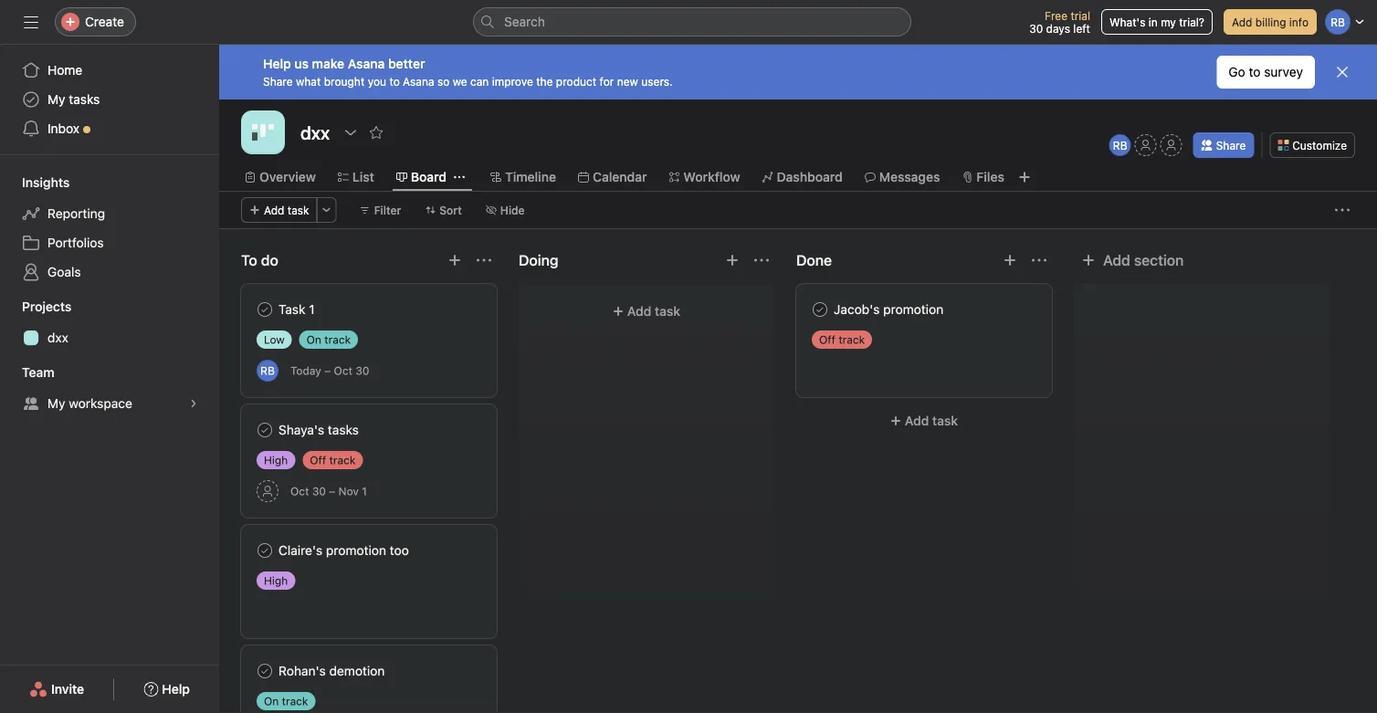 Task type: locate. For each thing, give the bounding box(es) containing it.
– left nov
[[329, 485, 335, 498]]

0 vertical spatial my
[[47, 92, 65, 107]]

to right go
[[1249, 64, 1261, 79]]

2 completed checkbox from the top
[[254, 419, 276, 441]]

search list box
[[473, 7, 911, 37]]

rohan's
[[279, 663, 326, 679]]

search
[[504, 14, 545, 29]]

high
[[264, 454, 288, 467], [264, 574, 288, 587]]

1 vertical spatial my
[[47, 396, 65, 411]]

improve
[[492, 75, 533, 88]]

0 horizontal spatial share
[[263, 75, 293, 88]]

track up nov
[[329, 454, 356, 467]]

on down rohan's
[[264, 695, 279, 708]]

can
[[470, 75, 489, 88]]

0 vertical spatial completed image
[[254, 299, 276, 321]]

2 completed image from the top
[[254, 540, 276, 562]]

track for jacob's promotion
[[839, 333, 865, 346]]

my up the inbox
[[47, 92, 65, 107]]

completed image for shaya's
[[254, 419, 276, 441]]

billing
[[1256, 16, 1286, 28]]

2 vertical spatial task
[[932, 413, 958, 428]]

my inside the my workspace link
[[47, 396, 65, 411]]

0 horizontal spatial off
[[310, 454, 326, 467]]

on track up today – oct 30
[[307, 333, 351, 346]]

today
[[290, 364, 321, 377]]

share inside button
[[1216, 139, 1246, 152]]

to inside help us make asana better share what brought you to asana so we can improve the product for new users.
[[389, 75, 400, 88]]

promotion left too
[[326, 543, 386, 558]]

in
[[1149, 16, 1158, 28]]

0 vertical spatial on
[[307, 333, 321, 346]]

promotion
[[883, 302, 944, 317], [326, 543, 386, 558]]

30
[[1029, 22, 1043, 35], [356, 364, 369, 377], [312, 485, 326, 498]]

0 vertical spatial help
[[263, 56, 291, 71]]

tasks inside global element
[[69, 92, 100, 107]]

my workspace link
[[11, 389, 208, 418]]

on for rohan's demotion
[[264, 695, 279, 708]]

portfolios
[[47, 235, 104, 250]]

0 vertical spatial promotion
[[883, 302, 944, 317]]

add task image left more section actions icon
[[448, 253, 462, 268]]

invite button
[[17, 673, 96, 706]]

1 horizontal spatial off
[[819, 333, 836, 346]]

1 vertical spatial tasks
[[328, 422, 359, 437]]

track for rohan's demotion
[[282, 695, 308, 708]]

2 vertical spatial completed checkbox
[[254, 660, 276, 682]]

sort
[[440, 204, 462, 216]]

0 horizontal spatial 1
[[309, 302, 315, 317]]

to right you on the left top
[[389, 75, 400, 88]]

1 vertical spatial on track
[[264, 695, 308, 708]]

my tasks
[[47, 92, 100, 107]]

more section actions image for doing
[[754, 253, 769, 268]]

off for jacob's promotion
[[819, 333, 836, 346]]

what's in my trial? button
[[1101, 9, 1213, 35]]

high down shaya's
[[264, 454, 288, 467]]

for
[[600, 75, 614, 88]]

dashboard link
[[762, 167, 843, 187]]

on up today
[[307, 333, 321, 346]]

add task image
[[1003, 253, 1017, 268]]

0 horizontal spatial add task button
[[241, 197, 317, 223]]

rb
[[1113, 139, 1127, 152], [260, 364, 275, 377]]

completed image left rohan's
[[254, 660, 276, 682]]

customize
[[1293, 139, 1347, 152]]

completed image left 'jacob's'
[[809, 299, 831, 321]]

2 horizontal spatial add task button
[[796, 405, 1052, 437]]

oct right today
[[334, 364, 353, 377]]

1 horizontal spatial off track
[[819, 333, 865, 346]]

add task
[[264, 204, 309, 216], [627, 304, 680, 319], [905, 413, 958, 428]]

1 vertical spatial task
[[655, 304, 680, 319]]

3 completed checkbox from the top
[[254, 660, 276, 682]]

list link
[[338, 167, 374, 187]]

1 vertical spatial promotion
[[326, 543, 386, 558]]

on
[[307, 333, 321, 346], [264, 695, 279, 708]]

0 vertical spatial on track
[[307, 333, 351, 346]]

off down 'jacob's'
[[819, 333, 836, 346]]

asana
[[403, 75, 434, 88]]

board image
[[252, 121, 274, 143]]

1 horizontal spatial to
[[1249, 64, 1261, 79]]

hide
[[500, 204, 525, 216]]

rb button
[[1109, 134, 1131, 156], [257, 360, 279, 382]]

low
[[264, 333, 285, 346]]

tasks right shaya's
[[328, 422, 359, 437]]

completed checkbox left shaya's
[[254, 419, 276, 441]]

completed checkbox left claire's
[[254, 540, 276, 562]]

completed image left claire's
[[254, 540, 276, 562]]

see details, my workspace image
[[188, 398, 199, 409]]

my down team
[[47, 396, 65, 411]]

0 horizontal spatial off track
[[310, 454, 356, 467]]

completed checkbox left rohan's
[[254, 660, 276, 682]]

promotion for claire's
[[326, 543, 386, 558]]

share down go
[[1216, 139, 1246, 152]]

oct left nov
[[290, 485, 309, 498]]

0 vertical spatial tasks
[[69, 92, 100, 107]]

2 vertical spatial add task button
[[796, 405, 1052, 437]]

1 vertical spatial high
[[264, 574, 288, 587]]

30 left nov
[[312, 485, 326, 498]]

1 horizontal spatial add task
[[627, 304, 680, 319]]

completed image
[[254, 299, 276, 321], [254, 540, 276, 562]]

asana better
[[348, 56, 425, 71]]

track down 'jacob's'
[[839, 333, 865, 346]]

add task image left done
[[725, 253, 740, 268]]

1 completed image from the top
[[254, 299, 276, 321]]

2 vertical spatial add task
[[905, 413, 958, 428]]

reporting link
[[11, 199, 208, 228]]

oct
[[334, 364, 353, 377], [290, 485, 309, 498]]

1 vertical spatial completed image
[[254, 419, 276, 441]]

0 vertical spatial completed image
[[809, 299, 831, 321]]

off for high
[[310, 454, 326, 467]]

filter
[[374, 204, 401, 216]]

more section actions image left done
[[754, 253, 769, 268]]

help for help us make asana better share what brought you to asana so we can improve the product for new users.
[[263, 56, 291, 71]]

0 vertical spatial rb button
[[1109, 134, 1131, 156]]

high down claire's
[[264, 574, 288, 587]]

0 vertical spatial completed checkbox
[[254, 299, 276, 321]]

off track up oct 30 – nov 1
[[310, 454, 356, 467]]

hide button
[[477, 197, 533, 223]]

1 horizontal spatial add task button
[[530, 295, 764, 328]]

Completed checkbox
[[809, 299, 831, 321], [254, 540, 276, 562]]

add to starred image
[[369, 125, 384, 140]]

help inside help us make asana better share what brought you to asana so we can improve the product for new users.
[[263, 56, 291, 71]]

insights element
[[0, 166, 219, 290]]

completed image for task
[[254, 299, 276, 321]]

0 horizontal spatial tasks
[[69, 92, 100, 107]]

task
[[288, 204, 309, 216], [655, 304, 680, 319], [932, 413, 958, 428]]

1 horizontal spatial task
[[655, 304, 680, 319]]

workspace
[[69, 396, 132, 411]]

add billing info button
[[1224, 9, 1317, 35]]

1 horizontal spatial oct
[[334, 364, 353, 377]]

2 add task image from the left
[[725, 253, 740, 268]]

team button
[[0, 363, 54, 382]]

1 vertical spatial on
[[264, 695, 279, 708]]

my
[[47, 92, 65, 107], [47, 396, 65, 411]]

1 horizontal spatial more section actions image
[[1032, 253, 1047, 268]]

0 vertical spatial oct
[[334, 364, 353, 377]]

banner
[[219, 45, 1377, 100]]

0 vertical spatial off track
[[819, 333, 865, 346]]

None text field
[[296, 116, 334, 149]]

1 horizontal spatial share
[[1216, 139, 1246, 152]]

completed image left task
[[254, 299, 276, 321]]

off down shaya's tasks
[[310, 454, 326, 467]]

0 horizontal spatial rb
[[260, 364, 275, 377]]

1 right task
[[309, 302, 315, 317]]

1 horizontal spatial completed checkbox
[[809, 299, 831, 321]]

completed checkbox left task
[[254, 299, 276, 321]]

1
[[309, 302, 315, 317], [362, 485, 367, 498]]

1 vertical spatial off track
[[310, 454, 356, 467]]

inbox link
[[11, 114, 208, 143]]

to inside button
[[1249, 64, 1261, 79]]

2 horizontal spatial add task
[[905, 413, 958, 428]]

0 horizontal spatial help
[[162, 682, 190, 697]]

0 vertical spatial completed checkbox
[[809, 299, 831, 321]]

calendar link
[[578, 167, 647, 187]]

1 horizontal spatial rb
[[1113, 139, 1127, 152]]

promotion right 'jacob's'
[[883, 302, 944, 317]]

workflow
[[684, 169, 740, 184]]

what's
[[1110, 16, 1146, 28]]

30 left 'days'
[[1029, 22, 1043, 35]]

claire's
[[279, 543, 323, 558]]

0 horizontal spatial on
[[264, 695, 279, 708]]

more actions image
[[1335, 203, 1350, 217]]

help inside dropdown button
[[162, 682, 190, 697]]

0 vertical spatial share
[[263, 75, 293, 88]]

0 horizontal spatial oct
[[290, 485, 309, 498]]

1 horizontal spatial 1
[[362, 485, 367, 498]]

0 horizontal spatial add task image
[[448, 253, 462, 268]]

doing
[[519, 252, 559, 269]]

inbox
[[47, 121, 79, 136]]

0 vertical spatial off
[[819, 333, 836, 346]]

1 vertical spatial help
[[162, 682, 190, 697]]

off track down 'jacob's'
[[819, 333, 865, 346]]

shaya's
[[279, 422, 324, 437]]

1 vertical spatial share
[[1216, 139, 1246, 152]]

1 vertical spatial oct
[[290, 485, 309, 498]]

30 right today
[[356, 364, 369, 377]]

completed image
[[809, 299, 831, 321], [254, 419, 276, 441], [254, 660, 276, 682]]

brought
[[324, 75, 365, 88]]

jacob's
[[834, 302, 880, 317]]

1 horizontal spatial promotion
[[883, 302, 944, 317]]

tasks down home
[[69, 92, 100, 107]]

2 my from the top
[[47, 396, 65, 411]]

more section actions image right add task image
[[1032, 253, 1047, 268]]

2 vertical spatial completed image
[[254, 660, 276, 682]]

2 more section actions image from the left
[[1032, 253, 1047, 268]]

completed image left shaya's
[[254, 419, 276, 441]]

1 add task image from the left
[[448, 253, 462, 268]]

1 vertical spatial off
[[310, 454, 326, 467]]

2 vertical spatial 30
[[312, 485, 326, 498]]

track for low
[[324, 333, 351, 346]]

2 high from the top
[[264, 574, 288, 587]]

1 vertical spatial completed image
[[254, 540, 276, 562]]

1 more section actions image from the left
[[754, 253, 769, 268]]

share inside help us make asana better share what brought you to asana so we can improve the product for new users.
[[263, 75, 293, 88]]

on track down rohan's
[[264, 695, 308, 708]]

done
[[796, 252, 832, 269]]

track down rohan's
[[282, 695, 308, 708]]

0 horizontal spatial more section actions image
[[754, 253, 769, 268]]

Completed checkbox
[[254, 299, 276, 321], [254, 419, 276, 441], [254, 660, 276, 682]]

completed checkbox left 'jacob's'
[[809, 299, 831, 321]]

1 vertical spatial completed checkbox
[[254, 540, 276, 562]]

0 vertical spatial 1
[[309, 302, 315, 317]]

1 right nov
[[362, 485, 367, 498]]

completed checkbox for claire's
[[254, 540, 276, 562]]

0 vertical spatial add task
[[264, 204, 309, 216]]

off track
[[819, 333, 865, 346], [310, 454, 356, 467]]

1 vertical spatial 30
[[356, 364, 369, 377]]

more section actions image
[[754, 253, 769, 268], [1032, 253, 1047, 268]]

0 vertical spatial task
[[288, 204, 309, 216]]

global element
[[0, 45, 219, 154]]

dashboard
[[777, 169, 843, 184]]

messages link
[[865, 167, 940, 187]]

home
[[47, 63, 82, 78]]

2 horizontal spatial 30
[[1029, 22, 1043, 35]]

on track
[[307, 333, 351, 346], [264, 695, 308, 708]]

portfolios link
[[11, 228, 208, 258]]

timeline link
[[490, 167, 556, 187]]

0 vertical spatial –
[[324, 364, 331, 377]]

promotion for jacob's
[[883, 302, 944, 317]]

1 horizontal spatial on
[[307, 333, 321, 346]]

1 horizontal spatial help
[[263, 56, 291, 71]]

track up today – oct 30
[[324, 333, 351, 346]]

1 horizontal spatial tasks
[[328, 422, 359, 437]]

1 vertical spatial rb button
[[257, 360, 279, 382]]

1 my from the top
[[47, 92, 65, 107]]

task 1
[[279, 302, 315, 317]]

projects
[[22, 299, 72, 314]]

completed checkbox for shaya's
[[254, 419, 276, 441]]

0 horizontal spatial completed checkbox
[[254, 540, 276, 562]]

1 vertical spatial 1
[[362, 485, 367, 498]]

share left what
[[263, 75, 293, 88]]

track
[[324, 333, 351, 346], [839, 333, 865, 346], [329, 454, 356, 467], [282, 695, 308, 708]]

0 horizontal spatial promotion
[[326, 543, 386, 558]]

completed checkbox for task
[[254, 299, 276, 321]]

1 horizontal spatial add task image
[[725, 253, 740, 268]]

1 vertical spatial completed checkbox
[[254, 419, 276, 441]]

– right today
[[324, 364, 331, 377]]

add task image
[[448, 253, 462, 268], [725, 253, 740, 268]]

0 vertical spatial 30
[[1029, 22, 1043, 35]]

share
[[263, 75, 293, 88], [1216, 139, 1246, 152]]

my inside my tasks link
[[47, 92, 65, 107]]

add task image for doing
[[725, 253, 740, 268]]

too
[[390, 543, 409, 558]]

days
[[1046, 22, 1070, 35]]

tasks
[[69, 92, 100, 107], [328, 422, 359, 437]]

1 completed checkbox from the top
[[254, 299, 276, 321]]

0 vertical spatial high
[[264, 454, 288, 467]]

files link
[[962, 167, 1005, 187]]

my
[[1161, 16, 1176, 28]]

filter button
[[351, 197, 409, 223]]

0 horizontal spatial to
[[389, 75, 400, 88]]

workflow link
[[669, 167, 740, 187]]



Task type: describe. For each thing, give the bounding box(es) containing it.
go
[[1229, 64, 1245, 79]]

tab actions image
[[454, 172, 465, 183]]

overview
[[259, 169, 316, 184]]

us
[[294, 56, 309, 71]]

add section button
[[1074, 244, 1191, 277]]

dxx
[[47, 330, 68, 345]]

the
[[536, 75, 553, 88]]

demotion
[[329, 663, 385, 679]]

help us make asana better share what brought you to asana so we can improve the product for new users.
[[263, 56, 673, 88]]

what
[[296, 75, 321, 88]]

free
[[1045, 9, 1068, 22]]

1 horizontal spatial 30
[[356, 364, 369, 377]]

more section actions image for done
[[1032, 253, 1047, 268]]

make
[[312, 56, 344, 71]]

on track for low
[[307, 333, 351, 346]]

info
[[1289, 16, 1309, 28]]

tasks for my tasks
[[69, 92, 100, 107]]

survey
[[1264, 64, 1303, 79]]

0 vertical spatial add task button
[[241, 197, 317, 223]]

more actions image
[[321, 205, 332, 216]]

completed checkbox for jacob's
[[809, 299, 831, 321]]

home link
[[11, 56, 208, 85]]

today – oct 30
[[290, 364, 369, 377]]

completed image for jacob's
[[809, 299, 831, 321]]

what's in my trial?
[[1110, 16, 1205, 28]]

trial
[[1071, 9, 1090, 22]]

so
[[437, 75, 450, 88]]

add tab image
[[1017, 170, 1032, 184]]

invite
[[51, 682, 84, 697]]

1 vertical spatial rb
[[260, 364, 275, 377]]

1 vertical spatial –
[[329, 485, 335, 498]]

banner containing help us make asana better
[[219, 45, 1377, 100]]

goals link
[[11, 258, 208, 287]]

0 horizontal spatial 30
[[312, 485, 326, 498]]

go to survey button
[[1217, 56, 1315, 89]]

messages
[[879, 169, 940, 184]]

0 horizontal spatial add task
[[264, 204, 309, 216]]

off track for jacob's promotion
[[819, 333, 865, 346]]

completed image for claire's
[[254, 540, 276, 562]]

nov
[[339, 485, 359, 498]]

projects element
[[0, 290, 219, 356]]

board
[[411, 169, 447, 184]]

1 high from the top
[[264, 454, 288, 467]]

off track for high
[[310, 454, 356, 467]]

my for my tasks
[[47, 92, 65, 107]]

share button
[[1193, 132, 1254, 158]]

jacob's promotion
[[834, 302, 944, 317]]

task
[[279, 302, 305, 317]]

add section
[[1103, 252, 1184, 269]]

goals
[[47, 264, 81, 279]]

completed image for rohan's
[[254, 660, 276, 682]]

board link
[[396, 167, 447, 187]]

dismiss image
[[1335, 65, 1350, 79]]

hide sidebar image
[[24, 15, 38, 29]]

files
[[977, 169, 1005, 184]]

list
[[352, 169, 374, 184]]

reporting
[[47, 206, 105, 221]]

completed checkbox for rohan's
[[254, 660, 276, 682]]

tasks for shaya's tasks
[[328, 422, 359, 437]]

insights button
[[0, 174, 70, 192]]

create button
[[55, 7, 136, 37]]

0 horizontal spatial rb button
[[257, 360, 279, 382]]

customize button
[[1270, 132, 1355, 158]]

1 horizontal spatial rb button
[[1109, 134, 1131, 156]]

add billing info
[[1232, 16, 1309, 28]]

1 vertical spatial add task
[[627, 304, 680, 319]]

projects button
[[0, 298, 72, 316]]

go to survey
[[1229, 64, 1303, 79]]

overview link
[[245, 167, 316, 187]]

on track for rohan's demotion
[[264, 695, 308, 708]]

shaya's tasks
[[279, 422, 359, 437]]

to do
[[241, 252, 278, 269]]

rohan's demotion
[[279, 663, 385, 679]]

help button
[[132, 673, 202, 706]]

30 inside free trial 30 days left
[[1029, 22, 1043, 35]]

0 horizontal spatial task
[[288, 204, 309, 216]]

teams element
[[0, 356, 219, 422]]

more section actions image
[[477, 253, 491, 268]]

track for high
[[329, 454, 356, 467]]

product
[[556, 75, 597, 88]]

show options image
[[344, 125, 358, 140]]

trial?
[[1179, 16, 1205, 28]]

create
[[85, 14, 124, 29]]

section
[[1134, 252, 1184, 269]]

calendar
[[593, 169, 647, 184]]

timeline
[[505, 169, 556, 184]]

add task image for to do
[[448, 253, 462, 268]]

left
[[1073, 22, 1090, 35]]

1 vertical spatial add task button
[[530, 295, 764, 328]]

my for my workspace
[[47, 396, 65, 411]]

free trial 30 days left
[[1029, 9, 1090, 35]]

0 vertical spatial rb
[[1113, 139, 1127, 152]]

my workspace
[[47, 396, 132, 411]]

on for low
[[307, 333, 321, 346]]

my tasks link
[[11, 85, 208, 114]]

new
[[617, 75, 638, 88]]

claire's promotion too
[[279, 543, 409, 558]]

team
[[22, 365, 54, 380]]

search button
[[473, 7, 911, 37]]

we
[[453, 75, 467, 88]]

insights
[[22, 175, 70, 190]]

sort button
[[417, 197, 470, 223]]

2 horizontal spatial task
[[932, 413, 958, 428]]

oct 30 – nov 1
[[290, 485, 367, 498]]

help for help
[[162, 682, 190, 697]]



Task type: vqa. For each thing, say whether or not it's contained in the screenshot.
the fields
no



